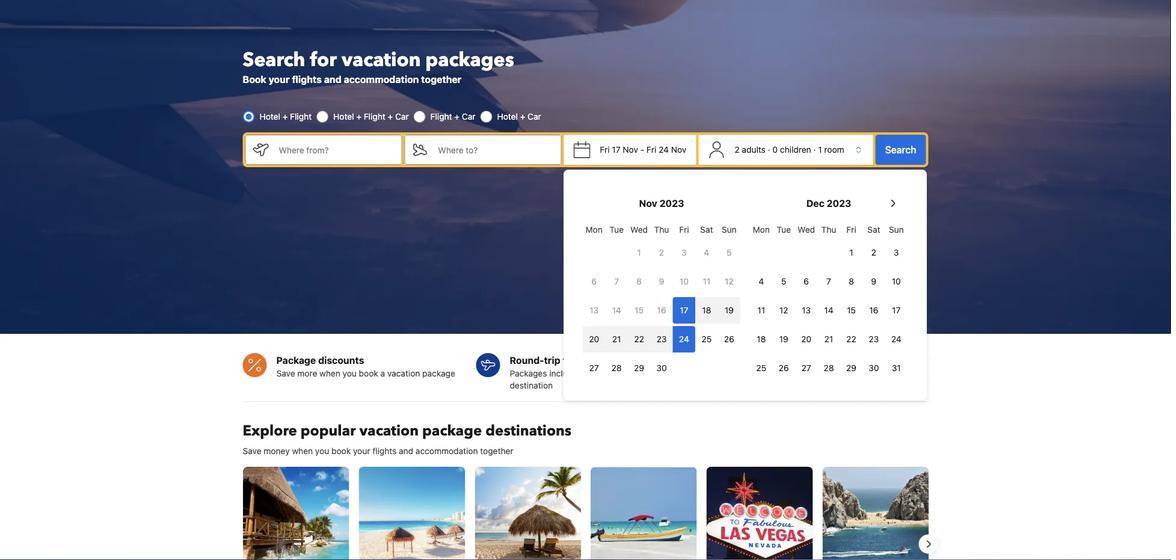 Task type: vqa. For each thing, say whether or not it's contained in the screenshot.


Task type: locate. For each thing, give the bounding box(es) containing it.
1 horizontal spatial sat
[[868, 225, 881, 235]]

when inside package discounts save more when you book a vacation package
[[320, 369, 340, 378]]

26 right taxes
[[779, 363, 789, 373]]

2 14 from the left
[[825, 305, 834, 315]]

1 · from the left
[[768, 145, 771, 155]]

27
[[589, 363, 599, 373], [802, 363, 811, 373]]

hotel up the where from? field
[[333, 112, 354, 122]]

10 right the 9 checkbox
[[680, 276, 689, 286]]

16 inside checkbox
[[870, 305, 879, 315]]

1
[[818, 145, 822, 155], [637, 248, 641, 258], [850, 248, 854, 258]]

7 inside 7 nov 2023 checkbox
[[614, 276, 619, 286]]

1 horizontal spatial when
[[320, 369, 340, 378]]

2 Dec 2023 checkbox
[[863, 239, 885, 266]]

2 flight from the left
[[364, 112, 386, 122]]

3 inside 3 dec 2023 checkbox
[[894, 248, 899, 258]]

0 horizontal spatial 25
[[702, 334, 712, 344]]

22 Nov 2023 checkbox
[[628, 326, 651, 353]]

5 for 5 nov 2023 checkbox
[[727, 248, 732, 258]]

explore popular vacation package destinations region
[[233, 467, 938, 560]]

wed for nov 2023
[[631, 225, 648, 235]]

vacation down a
[[359, 421, 419, 441]]

17 right 16 option
[[680, 305, 689, 315]]

16 for 16 dec 2023 checkbox
[[870, 305, 879, 315]]

2 6 from the left
[[804, 276, 809, 286]]

26 for 26 nov 2023 checkbox
[[724, 334, 735, 344]]

5
[[727, 248, 732, 258], [781, 276, 787, 286]]

1 horizontal spatial book
[[359, 369, 378, 378]]

2 horizontal spatial 2
[[872, 248, 877, 258]]

6 left the 7 dec 2023 checkbox
[[804, 276, 809, 286]]

2 23 from the left
[[869, 334, 879, 344]]

25 inside checkbox
[[702, 334, 712, 344]]

car
[[395, 112, 409, 122], [462, 112, 476, 122], [528, 112, 541, 122]]

2023 for dec 2023
[[827, 198, 852, 209]]

0 vertical spatial accommodation
[[344, 74, 419, 85]]

0 vertical spatial when
[[320, 369, 340, 378]]

13 right 12 option
[[802, 305, 811, 315]]

you down discounts
[[343, 369, 357, 378]]

save down package
[[276, 369, 295, 378]]

wed up the 1 nov 2023 checkbox
[[631, 225, 648, 235]]

0 horizontal spatial 11
[[703, 276, 711, 286]]

30 inside option
[[869, 363, 879, 373]]

17 inside checkbox
[[892, 305, 901, 315]]

8 Nov 2023 checkbox
[[628, 268, 651, 295]]

24 inside option
[[679, 334, 689, 344]]

2
[[735, 145, 740, 155], [659, 248, 664, 258], [872, 248, 877, 258]]

6 inside checkbox
[[592, 276, 597, 286]]

1 horizontal spatial 8
[[849, 276, 854, 286]]

12 inside option
[[725, 276, 734, 286]]

search for vacation packages book your flights and accommodation together
[[243, 47, 514, 85]]

sun for nov 2023
[[722, 225, 737, 235]]

nov 2023
[[639, 198, 684, 209]]

1 vertical spatial accommodation
[[416, 446, 478, 456]]

nov up the 1 nov 2023 checkbox
[[639, 198, 657, 209]]

24 Nov 2023 checkbox
[[673, 326, 696, 353]]

25 inside option
[[756, 363, 767, 373]]

17 left -
[[612, 145, 621, 155]]

1 hotel from the left
[[260, 112, 280, 122]]

your right 'book'
[[269, 74, 290, 85]]

15 inside "option"
[[847, 305, 856, 315]]

1 horizontal spatial tue
[[777, 225, 791, 235]]

3 right the 2 checkbox
[[894, 248, 899, 258]]

1 6 from the left
[[592, 276, 597, 286]]

package
[[276, 355, 316, 366]]

tue
[[610, 225, 624, 235], [777, 225, 791, 235]]

thu for nov
[[654, 225, 669, 235]]

0 horizontal spatial grid
[[583, 218, 741, 381]]

10
[[680, 276, 689, 286], [892, 276, 901, 286]]

· left the 0
[[768, 145, 771, 155]]

0 horizontal spatial 10
[[680, 276, 689, 286]]

2 30 from the left
[[869, 363, 879, 373]]

20
[[589, 334, 599, 344], [801, 334, 812, 344]]

5 inside option
[[781, 276, 787, 286]]

2 7 from the left
[[827, 276, 831, 286]]

2 29 from the left
[[846, 363, 857, 373]]

3 hotel from the left
[[497, 112, 518, 122]]

2 for nov 2023
[[659, 248, 664, 258]]

17 cell
[[673, 295, 696, 324]]

0 horizontal spatial 2
[[659, 248, 664, 258]]

0 horizontal spatial 19
[[725, 305, 734, 315]]

8 for 8 nov 2023 option
[[637, 276, 642, 286]]

1 horizontal spatial 20
[[801, 334, 812, 344]]

3
[[682, 248, 687, 258], [894, 248, 899, 258]]

12 Nov 2023 checkbox
[[718, 268, 741, 295]]

1 vertical spatial and
[[616, 369, 631, 378]]

27 left to
[[589, 363, 599, 373]]

6 Dec 2023 checkbox
[[795, 268, 818, 295]]

1 sat from the left
[[700, 225, 713, 235]]

0 horizontal spatial save
[[243, 446, 261, 456]]

20 inside option
[[801, 334, 812, 344]]

car for hotel + car
[[528, 112, 541, 122]]

included
[[595, 355, 635, 366], [778, 369, 811, 378]]

2023 right dec at the top
[[827, 198, 852, 209]]

0 horizontal spatial flight
[[290, 112, 312, 122]]

sun
[[722, 225, 737, 235], [889, 225, 904, 235]]

0 vertical spatial 5
[[727, 248, 732, 258]]

0 horizontal spatial car
[[395, 112, 409, 122]]

1 horizontal spatial sun
[[889, 225, 904, 235]]

destinations
[[486, 421, 572, 441]]

round-trip flights included packages include flights to and from your destination
[[510, 355, 671, 390]]

1 horizontal spatial ·
[[814, 145, 816, 155]]

0 horizontal spatial 21
[[612, 334, 621, 344]]

16
[[657, 305, 666, 315], [870, 305, 879, 315]]

6
[[592, 276, 597, 286], [804, 276, 809, 286]]

vacation inside explore popular vacation package destinations save money when you book your flights and accommodation together
[[359, 421, 419, 441]]

10 Nov 2023 checkbox
[[673, 268, 696, 295]]

13 for 13 nov 2023 option
[[590, 305, 599, 315]]

28
[[612, 363, 622, 373], [824, 363, 834, 373]]

2 8 from the left
[[849, 276, 854, 286]]

1 horizontal spatial 21
[[825, 334, 833, 344]]

2 tue from the left
[[777, 225, 791, 235]]

2 22 from the left
[[847, 334, 857, 344]]

7 inside the 7 dec 2023 checkbox
[[827, 276, 831, 286]]

14 inside checkbox
[[612, 305, 621, 315]]

31
[[892, 363, 901, 373]]

1 thu from the left
[[654, 225, 669, 235]]

8 left the 9 checkbox
[[637, 276, 642, 286]]

15
[[635, 305, 644, 315], [847, 305, 856, 315]]

6 inside option
[[804, 276, 809, 286]]

0 horizontal spatial 23
[[657, 334, 667, 344]]

20 up fees
[[801, 334, 812, 344]]

2 horizontal spatial your
[[653, 369, 671, 378]]

3 for dec 2023
[[894, 248, 899, 258]]

26 inside "checkbox"
[[779, 363, 789, 373]]

grid for dec
[[750, 218, 908, 381]]

1 vertical spatial included
[[778, 369, 811, 378]]

25 Nov 2023 checkbox
[[696, 326, 718, 353]]

8 inside checkbox
[[849, 276, 854, 286]]

15 for 15 nov 2023 checkbox
[[635, 305, 644, 315]]

29
[[634, 363, 644, 373], [846, 363, 857, 373]]

0 horizontal spatial book
[[332, 446, 351, 456]]

9 inside option
[[871, 276, 877, 286]]

1 horizontal spatial 17
[[680, 305, 689, 315]]

1 horizontal spatial 29
[[846, 363, 857, 373]]

nov right -
[[671, 145, 687, 155]]

29 left see
[[846, 363, 857, 373]]

explore popular vacation package destinations save money when you book your flights and accommodation together
[[243, 421, 572, 456]]

2 hotel from the left
[[333, 112, 354, 122]]

10 right 9 dec 2023 option
[[892, 276, 901, 286]]

1 sun from the left
[[722, 225, 737, 235]]

1 10 from the left
[[680, 276, 689, 286]]

1 + from the left
[[283, 112, 288, 122]]

1 horizontal spatial flight
[[364, 112, 386, 122]]

18
[[702, 305, 711, 315], [757, 334, 766, 344]]

12 for 12 option
[[780, 305, 788, 315]]

1 vertical spatial your
[[653, 369, 671, 378]]

22
[[634, 334, 644, 344], [847, 334, 857, 344]]

14 Nov 2023 checkbox
[[606, 297, 628, 324]]

0 horizontal spatial sun
[[722, 225, 737, 235]]

1 3 from the left
[[682, 248, 687, 258]]

27 for 27 nov 2023 checkbox
[[589, 363, 599, 373]]

25 right 24 nov 2023 option
[[702, 334, 712, 344]]

21 inside checkbox
[[825, 334, 833, 344]]

you down the popular
[[315, 446, 329, 456]]

0 horizontal spatial 28
[[612, 363, 622, 373]]

next image
[[921, 537, 936, 551]]

sat for dec 2023
[[868, 225, 881, 235]]

grid
[[583, 218, 741, 381], [750, 218, 908, 381]]

and
[[324, 74, 342, 85], [616, 369, 631, 378], [399, 446, 413, 456]]

20 inside checkbox
[[589, 334, 599, 344]]

0 horizontal spatial 22
[[634, 334, 644, 344]]

3 for nov 2023
[[682, 248, 687, 258]]

0 vertical spatial 4
[[704, 248, 710, 258]]

1 tue from the left
[[610, 225, 624, 235]]

2 13 from the left
[[802, 305, 811, 315]]

1 14 from the left
[[612, 305, 621, 315]]

your right the from
[[653, 369, 671, 378]]

11
[[703, 276, 711, 286], [758, 305, 765, 315]]

19 for 19 dec 2023 checkbox
[[780, 334, 789, 344]]

27 inside 27 dec 2023 option
[[802, 363, 811, 373]]

sun up 3 dec 2023 checkbox
[[889, 225, 904, 235]]

0 horizontal spatial your
[[269, 74, 290, 85]]

1 horizontal spatial grid
[[750, 218, 908, 381]]

24 left 25 checkbox
[[679, 334, 689, 344]]

3 right 2 checkbox
[[682, 248, 687, 258]]

26 right 25 checkbox
[[724, 334, 735, 344]]

0 horizontal spatial and
[[324, 74, 342, 85]]

included up to
[[595, 355, 635, 366]]

1 wed from the left
[[631, 225, 648, 235]]

19
[[725, 305, 734, 315], [780, 334, 789, 344]]

19 right 18 option
[[725, 305, 734, 315]]

2023 up 2 checkbox
[[660, 198, 684, 209]]

19 inside cell
[[725, 305, 734, 315]]

trip
[[544, 355, 561, 366]]

Where to? field
[[429, 135, 562, 165]]

2 28 from the left
[[824, 363, 834, 373]]

0 horizontal spatial 3
[[682, 248, 687, 258]]

0 vertical spatial 26
[[724, 334, 735, 344]]

0 vertical spatial 11
[[703, 276, 711, 286]]

your
[[269, 74, 290, 85], [653, 369, 671, 378], [353, 446, 370, 456]]

flight
[[290, 112, 312, 122], [364, 112, 386, 122], [431, 112, 452, 122]]

25 right no
[[756, 363, 767, 373]]

4 + from the left
[[454, 112, 460, 122]]

1 horizontal spatial 13
[[802, 305, 811, 315]]

18 right 17 nov 2023 option
[[702, 305, 711, 315]]

11 left 12 option
[[758, 305, 765, 315]]

search
[[243, 47, 305, 73], [885, 144, 917, 156]]

1 horizontal spatial wed
[[798, 225, 815, 235]]

your down the popular
[[353, 446, 370, 456]]

1 vertical spatial 25
[[756, 363, 767, 373]]

1 horizontal spatial your
[[353, 446, 370, 456]]

1 29 from the left
[[634, 363, 644, 373]]

14 right 13 dec 2023 option in the right bottom of the page
[[825, 305, 834, 315]]

22 inside checkbox
[[634, 334, 644, 344]]

1 vertical spatial together
[[480, 446, 514, 456]]

17 for 17 nov 2023 option
[[680, 305, 689, 315]]

7 right '6' checkbox
[[614, 276, 619, 286]]

what
[[821, 369, 840, 378], [883, 369, 902, 378]]

5 + from the left
[[520, 112, 525, 122]]

1 22 from the left
[[634, 334, 644, 344]]

book down the popular
[[332, 446, 351, 456]]

7 for the 7 dec 2023 checkbox
[[827, 276, 831, 286]]

2 car from the left
[[462, 112, 476, 122]]

25
[[702, 334, 712, 344], [756, 363, 767, 373]]

9
[[659, 276, 664, 286], [871, 276, 877, 286]]

3 Nov 2023 checkbox
[[673, 239, 696, 266]]

24 for 24 nov 2023 option
[[679, 334, 689, 344]]

20 Dec 2023 checkbox
[[795, 326, 818, 353]]

nov left -
[[623, 145, 638, 155]]

30 right the from
[[657, 363, 667, 373]]

0 horizontal spatial tue
[[610, 225, 624, 235]]

0 vertical spatial vacation
[[342, 47, 421, 73]]

hotel + flight + car
[[333, 112, 409, 122]]

2 adults · 0 children · 1 room
[[735, 145, 845, 155]]

1 horizontal spatial 4
[[759, 276, 764, 286]]

5 right 4 option
[[727, 248, 732, 258]]

29 left 30 checkbox
[[634, 363, 644, 373]]

0 horizontal spatial 20
[[589, 334, 599, 344]]

15 for 15 dec 2023 "option"
[[847, 305, 856, 315]]

you
[[343, 369, 357, 378], [842, 369, 856, 378], [904, 369, 918, 378], [315, 446, 329, 456]]

1 7 from the left
[[614, 276, 619, 286]]

what right –
[[821, 369, 840, 378]]

0 vertical spatial 12
[[725, 276, 734, 286]]

together down destinations at the left
[[480, 446, 514, 456]]

what right the is at the bottom of page
[[883, 369, 902, 378]]

0 horizontal spatial when
[[292, 446, 313, 456]]

sat up 4 option
[[700, 225, 713, 235]]

1 8 from the left
[[637, 276, 642, 286]]

14 right 13 nov 2023 option
[[612, 305, 621, 315]]

24 right -
[[659, 145, 669, 155]]

23 inside cell
[[657, 334, 667, 344]]

flights
[[292, 74, 322, 85], [563, 355, 593, 366], [580, 369, 604, 378], [373, 446, 397, 456]]

1 13 from the left
[[590, 305, 599, 315]]

together inside explore popular vacation package destinations save money when you book your flights and accommodation together
[[480, 446, 514, 456]]

2 sat from the left
[[868, 225, 881, 235]]

3 inside 3 nov 2023 option
[[682, 248, 687, 258]]

8 inside option
[[637, 276, 642, 286]]

11 for 11 option
[[703, 276, 711, 286]]

0 horizontal spatial 1
[[637, 248, 641, 258]]

21 inside option
[[612, 334, 621, 344]]

17
[[612, 145, 621, 155], [680, 305, 689, 315], [892, 305, 901, 315]]

4 Nov 2023 checkbox
[[696, 239, 718, 266]]

18 inside 18 dec 2023 option
[[757, 334, 766, 344]]

26 Dec 2023 checkbox
[[773, 355, 795, 381]]

21 cell
[[606, 324, 628, 353]]

23 right 22 nov 2023 checkbox
[[657, 334, 667, 344]]

0 vertical spatial together
[[421, 74, 462, 85]]

10 Dec 2023 checkbox
[[885, 268, 908, 295]]

28 inside option
[[824, 363, 834, 373]]

23 Dec 2023 checkbox
[[863, 326, 885, 353]]

1 vertical spatial book
[[332, 446, 351, 456]]

mon
[[586, 225, 603, 235], [753, 225, 770, 235]]

29 inside 29 checkbox
[[846, 363, 857, 373]]

3 Dec 2023 checkbox
[[885, 239, 908, 266]]

2 package from the top
[[422, 421, 482, 441]]

2 horizontal spatial car
[[528, 112, 541, 122]]

28 right –
[[824, 363, 834, 373]]

6 left 7 nov 2023 checkbox
[[592, 276, 597, 286]]

save inside package discounts save more when you book a vacation package
[[276, 369, 295, 378]]

thu down dec 2023
[[822, 225, 837, 235]]

2 3 from the left
[[894, 248, 899, 258]]

1 16 from the left
[[657, 305, 666, 315]]

vacation inside search for vacation packages book your flights and accommodation together
[[342, 47, 421, 73]]

9 inside checkbox
[[659, 276, 664, 286]]

0 horizontal spatial nov
[[623, 145, 638, 155]]

package
[[422, 369, 455, 378], [422, 421, 482, 441]]

2 21 from the left
[[825, 334, 833, 344]]

1 horizontal spatial what
[[883, 369, 902, 378]]

you inside package discounts save more when you book a vacation package
[[343, 369, 357, 378]]

together inside search for vacation packages book your flights and accommodation together
[[421, 74, 462, 85]]

0 horizontal spatial 15
[[635, 305, 644, 315]]

1 15 from the left
[[635, 305, 644, 315]]

0 vertical spatial search
[[243, 47, 305, 73]]

13
[[590, 305, 599, 315], [802, 305, 811, 315]]

nov
[[623, 145, 638, 155], [671, 145, 687, 155], [639, 198, 657, 209]]

adults
[[742, 145, 766, 155]]

24 right 23 option
[[892, 334, 902, 344]]

· right children
[[814, 145, 816, 155]]

when right money
[[292, 446, 313, 456]]

1 horizontal spatial 2023
[[827, 198, 852, 209]]

book
[[359, 369, 378, 378], [332, 446, 351, 456]]

7 right 6 dec 2023 option
[[827, 276, 831, 286]]

1 21 from the left
[[612, 334, 621, 344]]

1 2023 from the left
[[660, 198, 684, 209]]

3 car from the left
[[528, 112, 541, 122]]

together down packages
[[421, 74, 462, 85]]

your inside explore popular vacation package destinations save money when you book your flights and accommodation together
[[353, 446, 370, 456]]

0 horizontal spatial 6
[[592, 276, 597, 286]]

fri up 3 nov 2023 option
[[679, 225, 689, 235]]

22 Dec 2023 checkbox
[[840, 326, 863, 353]]

2023
[[660, 198, 684, 209], [827, 198, 852, 209]]

17 right 16 dec 2023 checkbox
[[892, 305, 901, 315]]

13 inside 13 dec 2023 option
[[802, 305, 811, 315]]

1 vertical spatial 5
[[781, 276, 787, 286]]

28 inside checkbox
[[612, 363, 622, 373]]

1 vertical spatial search
[[885, 144, 917, 156]]

5 inside checkbox
[[727, 248, 732, 258]]

mon up 4 dec 2023 option
[[753, 225, 770, 235]]

0 vertical spatial and
[[324, 74, 342, 85]]

22 cell
[[628, 324, 651, 353]]

0 horizontal spatial 26
[[724, 334, 735, 344]]

8 right the 7 dec 2023 checkbox
[[849, 276, 854, 286]]

21
[[612, 334, 621, 344], [825, 334, 833, 344]]

1 left the 2 checkbox
[[850, 248, 854, 258]]

2 horizontal spatial 17
[[892, 305, 901, 315]]

1 28 from the left
[[612, 363, 622, 373]]

0 vertical spatial included
[[595, 355, 635, 366]]

vacation right a
[[387, 369, 420, 378]]

1 grid from the left
[[583, 218, 741, 381]]

15 right 14 checkbox
[[635, 305, 644, 315]]

14
[[612, 305, 621, 315], [825, 305, 834, 315]]

0 horizontal spatial 7
[[614, 276, 619, 286]]

1 horizontal spatial 2
[[735, 145, 740, 155]]

1 vertical spatial save
[[243, 446, 261, 456]]

2 right 1 checkbox
[[872, 248, 877, 258]]

2 27 from the left
[[802, 363, 811, 373]]

4 right 3 nov 2023 option
[[704, 248, 710, 258]]

0 horizontal spatial 16
[[657, 305, 666, 315]]

hotel for hotel + flight
[[260, 112, 280, 122]]

27 for 27 dec 2023 option at the bottom right
[[802, 363, 811, 373]]

0 horizontal spatial thu
[[654, 225, 669, 235]]

11 inside 'checkbox'
[[758, 305, 765, 315]]

+
[[283, 112, 288, 122], [356, 112, 362, 122], [388, 112, 393, 122], [454, 112, 460, 122], [520, 112, 525, 122]]

2 vertical spatial your
[[353, 446, 370, 456]]

1 27 from the left
[[589, 363, 599, 373]]

23
[[657, 334, 667, 344], [869, 334, 879, 344]]

dec
[[807, 198, 825, 209]]

+ for hotel + flight + car
[[356, 112, 362, 122]]

27 left –
[[802, 363, 811, 373]]

your inside round-trip flights included packages include flights to and from your destination
[[653, 369, 671, 378]]

1 horizontal spatial 7
[[827, 276, 831, 286]]

21 right 20 dec 2023 option
[[825, 334, 833, 344]]

9 Nov 2023 checkbox
[[651, 268, 673, 295]]

flight + car
[[431, 112, 476, 122]]

29 for 29 checkbox
[[634, 363, 644, 373]]

sat up the 2 checkbox
[[868, 225, 881, 235]]

1 Dec 2023 checkbox
[[840, 239, 863, 266]]

21 for 21 checkbox
[[825, 334, 833, 344]]

20 left 21 nov 2023 option on the right bottom
[[589, 334, 599, 344]]

3 flight from the left
[[431, 112, 452, 122]]

package inside package discounts save more when you book a vacation package
[[422, 369, 455, 378]]

+ for hotel + flight
[[283, 112, 288, 122]]

hotel up where to? field
[[497, 112, 518, 122]]

0 horizontal spatial 13
[[590, 305, 599, 315]]

0 horizontal spatial included
[[595, 355, 635, 366]]

search button
[[876, 135, 926, 165]]

when down discounts
[[320, 369, 340, 378]]

24 inside checkbox
[[892, 334, 902, 344]]

22 right 21 nov 2023 option on the right bottom
[[634, 334, 644, 344]]

4
[[704, 248, 710, 258], [759, 276, 764, 286]]

15 inside checkbox
[[635, 305, 644, 315]]

20 Nov 2023 checkbox
[[583, 326, 606, 353]]

18 inside 18 option
[[702, 305, 711, 315]]

search inside search for vacation packages book your flights and accommodation together
[[243, 47, 305, 73]]

wed for dec 2023
[[798, 225, 815, 235]]

2 horizontal spatial and
[[616, 369, 631, 378]]

0 vertical spatial save
[[276, 369, 295, 378]]

16 left 17 nov 2023 option
[[657, 305, 666, 315]]

0 horizontal spatial ·
[[768, 145, 771, 155]]

·
[[768, 145, 771, 155], [814, 145, 816, 155]]

5 right 4 dec 2023 option
[[781, 276, 787, 286]]

room
[[825, 145, 845, 155]]

1 30 from the left
[[657, 363, 667, 373]]

1 horizontal spatial 11
[[758, 305, 765, 315]]

12
[[725, 276, 734, 286], [780, 305, 788, 315]]

29 inside 29 checkbox
[[634, 363, 644, 373]]

1 20 from the left
[[589, 334, 599, 344]]

1 horizontal spatial 9
[[871, 276, 877, 286]]

tue up 7 nov 2023 checkbox
[[610, 225, 624, 235]]

1 horizontal spatial 25
[[756, 363, 767, 373]]

30 inside checkbox
[[657, 363, 667, 373]]

22 right 21 checkbox
[[847, 334, 857, 344]]

29 for 29 checkbox
[[846, 363, 857, 373]]

accommodation
[[344, 74, 419, 85], [416, 446, 478, 456]]

12 inside option
[[780, 305, 788, 315]]

2 sun from the left
[[889, 225, 904, 235]]

2 + from the left
[[356, 112, 362, 122]]

2 thu from the left
[[822, 225, 837, 235]]

2 9 from the left
[[871, 276, 877, 286]]

0 horizontal spatial 12
[[725, 276, 734, 286]]

4 left 5 option
[[759, 276, 764, 286]]

28 for the 28 dec 2023 option
[[824, 363, 834, 373]]

0
[[773, 145, 778, 155]]

30 for 30 checkbox
[[657, 363, 667, 373]]

2 left adults
[[735, 145, 740, 155]]

1 package from the top
[[422, 369, 455, 378]]

12 right 11 option
[[725, 276, 734, 286]]

1 vertical spatial 4
[[759, 276, 764, 286]]

thu
[[654, 225, 669, 235], [822, 225, 837, 235]]

vacation up "hotel + flight + car"
[[342, 47, 421, 73]]

2 wed from the left
[[798, 225, 815, 235]]

2 right the 1 nov 2023 checkbox
[[659, 248, 664, 258]]

2 2023 from the left
[[827, 198, 852, 209]]

14 inside option
[[825, 305, 834, 315]]

30 right 29 checkbox
[[869, 363, 879, 373]]

28 Dec 2023 checkbox
[[818, 355, 840, 381]]

1 left 2 checkbox
[[637, 248, 641, 258]]

2 horizontal spatial flight
[[431, 112, 452, 122]]

16 inside option
[[657, 305, 666, 315]]

2 grid from the left
[[750, 218, 908, 381]]

more
[[297, 369, 317, 378]]

1 horizontal spatial mon
[[753, 225, 770, 235]]

1 flight from the left
[[290, 112, 312, 122]]

is
[[874, 369, 881, 378]]

save
[[276, 369, 295, 378], [243, 446, 261, 456]]

1 left room on the top right of the page
[[818, 145, 822, 155]]

pay
[[743, 381, 757, 390]]

package discounts save more when you book a vacation package
[[276, 355, 455, 378]]

0 horizontal spatial wed
[[631, 225, 648, 235]]

2 mon from the left
[[753, 225, 770, 235]]

16 Dec 2023 checkbox
[[863, 297, 885, 324]]

24
[[659, 145, 669, 155], [679, 334, 689, 344], [892, 334, 902, 344]]

1 horizontal spatial 15
[[847, 305, 856, 315]]

book left a
[[359, 369, 378, 378]]

0 horizontal spatial 14
[[612, 305, 621, 315]]

28 right 27 nov 2023 checkbox
[[612, 363, 622, 373]]

29 Nov 2023 checkbox
[[628, 355, 651, 381]]

you inside explore popular vacation package destinations save money when you book your flights and accommodation together
[[315, 446, 329, 456]]

search inside button
[[885, 144, 917, 156]]

vacation
[[342, 47, 421, 73], [387, 369, 420, 378], [359, 421, 419, 441]]

1 9 from the left
[[659, 276, 664, 286]]

26
[[724, 334, 735, 344], [779, 363, 789, 373]]

13 left 14 checkbox
[[590, 305, 599, 315]]

tue up 5 option
[[777, 225, 791, 235]]

2 16 from the left
[[870, 305, 879, 315]]

sat
[[700, 225, 713, 235], [868, 225, 881, 235]]

13 inside 13 nov 2023 option
[[590, 305, 599, 315]]

sun up 5 nov 2023 checkbox
[[722, 225, 737, 235]]

1 23 from the left
[[657, 334, 667, 344]]

23 right 22 dec 2023 option
[[869, 334, 879, 344]]

mon for dec
[[753, 225, 770, 235]]

-
[[641, 145, 644, 155]]

2 horizontal spatial hotel
[[497, 112, 518, 122]]

1 vertical spatial 12
[[780, 305, 788, 315]]

2 20 from the left
[[801, 334, 812, 344]]

22 inside option
[[847, 334, 857, 344]]

wed
[[631, 225, 648, 235], [798, 225, 815, 235]]

19 right 18 dec 2023 option
[[780, 334, 789, 344]]

1 horizontal spatial 26
[[779, 363, 789, 373]]

27 inside 27 nov 2023 checkbox
[[589, 363, 599, 373]]

26 inside checkbox
[[724, 334, 735, 344]]

and inside search for vacation packages book your flights and accommodation together
[[324, 74, 342, 85]]

30
[[657, 363, 667, 373], [869, 363, 879, 373]]

1 mon from the left
[[586, 225, 603, 235]]

2 15 from the left
[[847, 305, 856, 315]]

1 horizontal spatial 14
[[825, 305, 834, 315]]

save left money
[[243, 446, 261, 456]]

to
[[606, 369, 614, 378]]

3 + from the left
[[388, 112, 393, 122]]

1 horizontal spatial included
[[778, 369, 811, 378]]

fri
[[600, 145, 610, 155], [647, 145, 657, 155], [679, 225, 689, 235], [847, 225, 857, 235]]

14 for 14 option
[[825, 305, 834, 315]]

17 inside option
[[680, 305, 689, 315]]

11 inside option
[[703, 276, 711, 286]]

your inside search for vacation packages book your flights and accommodation together
[[269, 74, 290, 85]]

13 Nov 2023 checkbox
[[583, 297, 606, 324]]

16 right 15 dec 2023 "option"
[[870, 305, 879, 315]]

7
[[614, 276, 619, 286], [827, 276, 831, 286]]

wed down dec at the top
[[798, 225, 815, 235]]

5 Dec 2023 checkbox
[[773, 268, 795, 295]]



Task type: describe. For each thing, give the bounding box(es) containing it.
25 for 25 checkbox
[[702, 334, 712, 344]]

4 for 4 option
[[704, 248, 710, 258]]

5 for 5 option
[[781, 276, 787, 286]]

24 cell
[[673, 324, 696, 353]]

19 Nov 2023 checkbox
[[718, 297, 741, 324]]

a
[[381, 369, 385, 378]]

fees
[[793, 355, 813, 366]]

sun for dec 2023
[[889, 225, 904, 235]]

when inside explore popular vacation package destinations save money when you book your flights and accommodation together
[[292, 446, 313, 456]]

2 Nov 2023 checkbox
[[651, 239, 673, 266]]

hotel for hotel + flight + car
[[333, 112, 354, 122]]

1 horizontal spatial nov
[[639, 198, 657, 209]]

21 for 21 nov 2023 option on the right bottom
[[612, 334, 621, 344]]

grid for nov
[[583, 218, 741, 381]]

4 for 4 dec 2023 option
[[759, 276, 764, 286]]

accommodation inside explore popular vacation package destinations save money when you book your flights and accommodation together
[[416, 446, 478, 456]]

5 Nov 2023 checkbox
[[718, 239, 741, 266]]

+ for flight + car
[[454, 112, 460, 122]]

15 Dec 2023 checkbox
[[840, 297, 863, 324]]

tue for nov
[[610, 225, 624, 235]]

17 Nov 2023 checkbox
[[673, 297, 696, 324]]

hidden
[[759, 355, 791, 366]]

30 Dec 2023 checkbox
[[863, 355, 885, 381]]

include
[[549, 369, 578, 378]]

7 Dec 2023 checkbox
[[818, 268, 840, 295]]

children
[[780, 145, 811, 155]]

26 for the 26 "checkbox"
[[779, 363, 789, 373]]

flight for hotel + flight + car
[[364, 112, 386, 122]]

1 Nov 2023 checkbox
[[628, 239, 651, 266]]

fri 17 nov - fri 24 nov
[[600, 145, 687, 155]]

30 Nov 2023 checkbox
[[651, 355, 673, 381]]

12 Dec 2023 checkbox
[[773, 297, 795, 324]]

8 for 8 checkbox
[[849, 276, 854, 286]]

flight for hotel + flight
[[290, 112, 312, 122]]

9 for 9 dec 2023 option
[[871, 276, 877, 286]]

24 Dec 2023 checkbox
[[885, 326, 908, 353]]

2 · from the left
[[814, 145, 816, 155]]

book inside package discounts save more when you book a vacation package
[[359, 369, 378, 378]]

fri right -
[[647, 145, 657, 155]]

20 for 20 nov 2023 checkbox
[[589, 334, 599, 344]]

packages
[[426, 47, 514, 73]]

22 for 22 dec 2023 option
[[847, 334, 857, 344]]

vacation for packages
[[342, 47, 421, 73]]

fri up 1 checkbox
[[847, 225, 857, 235]]

25 Dec 2023 checkbox
[[750, 355, 773, 381]]

18 Nov 2023 checkbox
[[696, 297, 718, 324]]

car for flight + car
[[462, 112, 476, 122]]

flights inside search for vacation packages book your flights and accommodation together
[[292, 74, 322, 85]]

13 for 13 dec 2023 option in the right bottom of the page
[[802, 305, 811, 315]]

discounts
[[318, 355, 364, 366]]

thu for dec
[[822, 225, 837, 235]]

30 for 30 dec 2023 option
[[869, 363, 879, 373]]

7 Nov 2023 checkbox
[[606, 268, 628, 295]]

sat for nov 2023
[[700, 225, 713, 235]]

popular
[[301, 421, 356, 441]]

vacation for package
[[359, 421, 419, 441]]

17 Dec 2023 checkbox
[[885, 297, 908, 324]]

12 for 12 option
[[725, 276, 734, 286]]

6 for 6 dec 2023 option
[[804, 276, 809, 286]]

19 Dec 2023 checkbox
[[773, 326, 795, 353]]

Where from? field
[[269, 135, 402, 165]]

hotel + flight
[[260, 112, 312, 122]]

your for destinations
[[353, 446, 370, 456]]

for
[[310, 47, 337, 73]]

19 for the '19' checkbox
[[725, 305, 734, 315]]

explore
[[243, 421, 297, 441]]

9 for the 9 checkbox
[[659, 276, 664, 286]]

22 for 22 nov 2023 checkbox
[[634, 334, 644, 344]]

round-
[[510, 355, 544, 366]]

2023 for nov 2023
[[660, 198, 684, 209]]

mon for nov
[[586, 225, 603, 235]]

23 cell
[[651, 324, 673, 353]]

no hidden fees all taxes included – what you see is what you pay
[[743, 355, 918, 390]]

0 horizontal spatial 17
[[612, 145, 621, 155]]

included inside round-trip flights included packages include flights to and from your destination
[[595, 355, 635, 366]]

16 for 16 option
[[657, 305, 666, 315]]

search for search for vacation packages book your flights and accommodation together
[[243, 47, 305, 73]]

14 Dec 2023 checkbox
[[818, 297, 840, 324]]

money
[[264, 446, 290, 456]]

26 Nov 2023 checkbox
[[718, 326, 741, 353]]

23 for the 23 nov 2023 option
[[657, 334, 667, 344]]

21 Dec 2023 checkbox
[[818, 326, 840, 353]]

23 for 23 option
[[869, 334, 879, 344]]

18 for 18 option
[[702, 305, 711, 315]]

destination
[[510, 381, 553, 390]]

you right 31
[[904, 369, 918, 378]]

4 Dec 2023 checkbox
[[750, 268, 773, 295]]

31 Dec 2023 checkbox
[[885, 355, 908, 381]]

9 Dec 2023 checkbox
[[863, 268, 885, 295]]

flights inside explore popular vacation package destinations save money when you book your flights and accommodation together
[[373, 446, 397, 456]]

6 for '6' checkbox
[[592, 276, 597, 286]]

17 for 17 checkbox
[[892, 305, 901, 315]]

1 for nov 2023
[[637, 248, 641, 258]]

hotel + car
[[497, 112, 541, 122]]

1 what from the left
[[821, 369, 840, 378]]

29 Dec 2023 checkbox
[[840, 355, 863, 381]]

11 Nov 2023 checkbox
[[696, 268, 718, 295]]

19 cell
[[718, 295, 741, 324]]

2 what from the left
[[883, 369, 902, 378]]

28 Nov 2023 checkbox
[[606, 355, 628, 381]]

book inside explore popular vacation package destinations save money when you book your flights and accommodation together
[[332, 446, 351, 456]]

14 for 14 checkbox
[[612, 305, 621, 315]]

packages
[[510, 369, 547, 378]]

13 Dec 2023 checkbox
[[795, 297, 818, 324]]

8 Dec 2023 checkbox
[[840, 268, 863, 295]]

15 Nov 2023 checkbox
[[628, 297, 651, 324]]

23 Nov 2023 checkbox
[[651, 326, 673, 353]]

see
[[858, 369, 872, 378]]

24 for 24 checkbox
[[892, 334, 902, 344]]

and inside explore popular vacation package destinations save money when you book your flights and accommodation together
[[399, 446, 413, 456]]

package inside explore popular vacation package destinations save money when you book your flights and accommodation together
[[422, 421, 482, 441]]

7 for 7 nov 2023 checkbox
[[614, 276, 619, 286]]

your for packages
[[653, 369, 671, 378]]

–
[[814, 369, 819, 378]]

1 car from the left
[[395, 112, 409, 122]]

20 cell
[[583, 324, 606, 353]]

11 for 11 dec 2023 'checkbox'
[[758, 305, 765, 315]]

18 cell
[[696, 295, 718, 324]]

and inside round-trip flights included packages include flights to and from your destination
[[616, 369, 631, 378]]

2 for dec 2023
[[872, 248, 877, 258]]

18 for 18 dec 2023 option
[[757, 334, 766, 344]]

6 Nov 2023 checkbox
[[583, 268, 606, 295]]

accommodation inside search for vacation packages book your flights and accommodation together
[[344, 74, 419, 85]]

1 horizontal spatial 1
[[818, 145, 822, 155]]

taxes
[[755, 369, 776, 378]]

1 for dec 2023
[[850, 248, 854, 258]]

included inside no hidden fees all taxes included – what you see is what you pay
[[778, 369, 811, 378]]

20 for 20 dec 2023 option
[[801, 334, 812, 344]]

no
[[743, 355, 756, 366]]

fri left -
[[600, 145, 610, 155]]

dec 2023
[[807, 198, 852, 209]]

book
[[243, 74, 266, 85]]

2 10 from the left
[[892, 276, 901, 286]]

16 Nov 2023 checkbox
[[651, 297, 673, 324]]

0 horizontal spatial 24
[[659, 145, 669, 155]]

27 Dec 2023 checkbox
[[795, 355, 818, 381]]

11 Dec 2023 checkbox
[[750, 297, 773, 324]]

save inside explore popular vacation package destinations save money when you book your flights and accommodation together
[[243, 446, 261, 456]]

vacation inside package discounts save more when you book a vacation package
[[387, 369, 420, 378]]

search for search
[[885, 144, 917, 156]]

27 Nov 2023 checkbox
[[583, 355, 606, 381]]

25 for 25 option
[[756, 363, 767, 373]]

from
[[633, 369, 651, 378]]

28 for 28 checkbox
[[612, 363, 622, 373]]

+ for hotel + car
[[520, 112, 525, 122]]

hotel for hotel + car
[[497, 112, 518, 122]]

tue for dec
[[777, 225, 791, 235]]

you left see
[[842, 369, 856, 378]]

21 Nov 2023 checkbox
[[606, 326, 628, 353]]

all
[[743, 369, 753, 378]]

18 Dec 2023 checkbox
[[750, 326, 773, 353]]

2 horizontal spatial nov
[[671, 145, 687, 155]]



